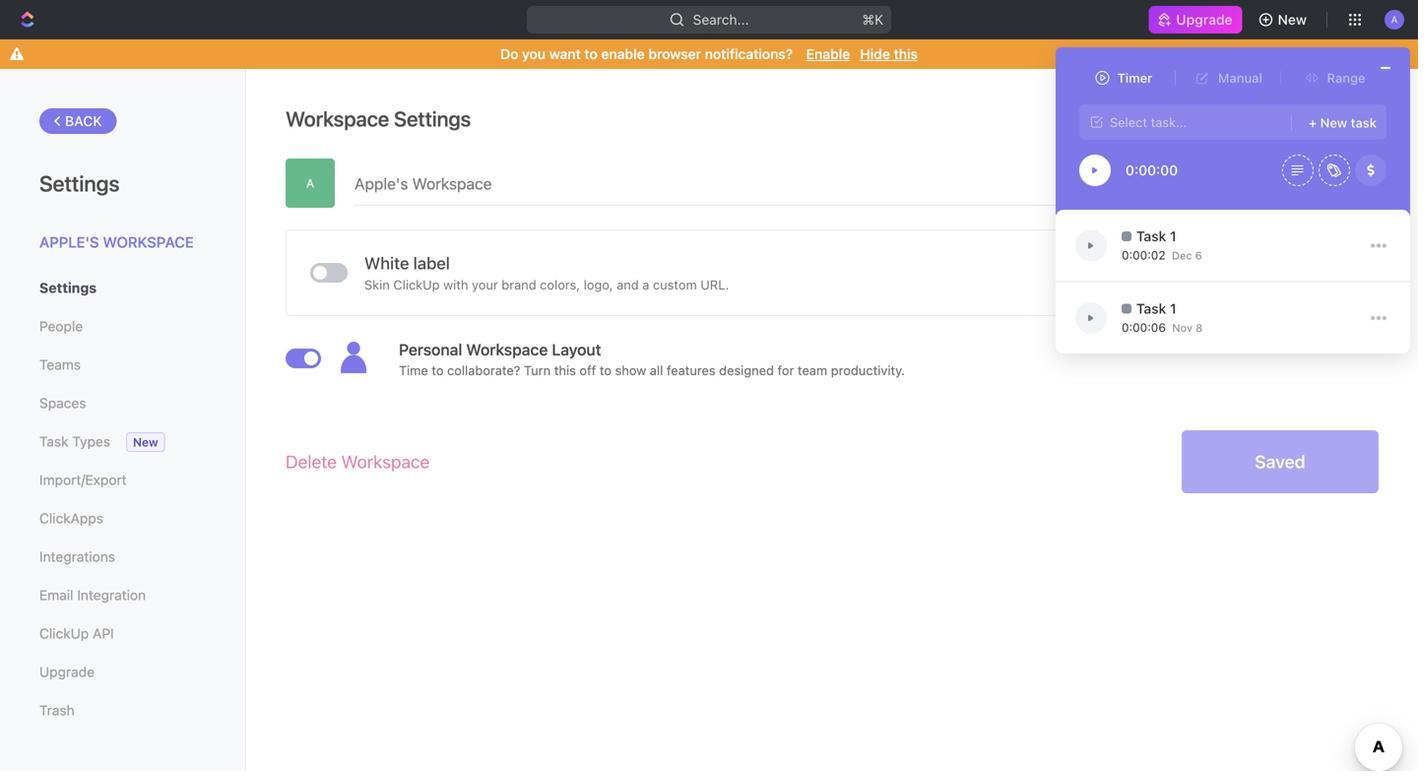 Task type: vqa. For each thing, say whether or not it's contained in the screenshot.
mm/dd/yyyy format
no



Task type: describe. For each thing, give the bounding box(es) containing it.
spaces link
[[39, 387, 206, 420]]

import/export
[[39, 472, 127, 488]]

custom
[[653, 277, 697, 292]]

8
[[1196, 322, 1203, 335]]

new button
[[1251, 4, 1319, 35]]

teams
[[39, 357, 81, 373]]

clickup api
[[39, 626, 114, 642]]

do
[[501, 46, 519, 62]]

personal
[[399, 340, 463, 359]]

notifications?
[[705, 46, 793, 62]]

with
[[443, 277, 468, 292]]

0 vertical spatial upgrade link
[[1149, 6, 1243, 33]]

trash link
[[39, 694, 206, 728]]

you
[[522, 46, 546, 62]]

settings element
[[0, 69, 246, 771]]

select task...
[[1110, 115, 1188, 130]]

designed
[[719, 363, 774, 378]]

0:00:00
[[1126, 162, 1179, 178]]

1 for 0:00:06
[[1171, 301, 1177, 317]]

2 horizontal spatial to
[[600, 363, 612, 378]]

upgrade inside settings element
[[39, 664, 95, 680]]

enable
[[602, 46, 645, 62]]

timer
[[1118, 70, 1153, 85]]

select task... button
[[1080, 104, 1290, 140]]

back
[[65, 113, 102, 129]]

people
[[39, 318, 83, 335]]

import/export link
[[39, 464, 206, 497]]

new inside button
[[1279, 11, 1307, 28]]

integration
[[77, 587, 146, 603]]

1 horizontal spatial this
[[894, 46, 918, 62]]

dec
[[1172, 249, 1193, 262]]

email integration
[[39, 587, 146, 603]]

clickup api link
[[39, 617, 206, 651]]

teams link
[[39, 348, 206, 382]]

task
[[39, 434, 68, 450]]

your
[[472, 277, 498, 292]]

1 for 0:00:02
[[1171, 228, 1177, 244]]

trash
[[39, 703, 75, 719]]

skin
[[365, 277, 390, 292]]

types
[[72, 434, 110, 450]]

white
[[365, 253, 409, 273]]

range
[[1328, 70, 1366, 85]]

task
[[1351, 115, 1377, 130]]

0:00:06 nov 8
[[1122, 321, 1203, 335]]

team
[[798, 363, 828, 378]]

task...
[[1151, 115, 1188, 130]]

‎task for 0:00:06
[[1137, 301, 1167, 317]]

delete workspace
[[286, 451, 430, 472]]

0:00:06
[[1122, 321, 1167, 335]]

saved button
[[1182, 431, 1379, 494]]

apple's
[[39, 234, 99, 251]]

integrations link
[[39, 540, 206, 574]]

clickup inside settings element
[[39, 626, 89, 642]]

+ new task
[[1309, 115, 1377, 130]]

nov
[[1173, 322, 1193, 335]]

1 vertical spatial a
[[306, 176, 314, 190]]

‎task 1 for 0:00:02
[[1137, 228, 1177, 244]]

workspace for personal workspace layout time to collaborate? turn this off to show all features designed for team productivity.
[[466, 340, 548, 359]]

layout
[[552, 340, 602, 359]]

enable
[[807, 46, 851, 62]]

time
[[399, 363, 428, 378]]

6
[[1196, 249, 1203, 262]]



Task type: locate. For each thing, give the bounding box(es) containing it.
2 vertical spatial new
[[133, 435, 158, 449]]

1 up dec
[[1171, 228, 1177, 244]]

delete
[[286, 451, 337, 472]]

want
[[550, 46, 581, 62]]

this right hide
[[894, 46, 918, 62]]

delete workspace button
[[286, 440, 430, 484]]

to right want
[[585, 46, 598, 62]]

1 vertical spatial settings
[[39, 170, 120, 196]]

features
[[667, 363, 716, 378]]

2 ‎task from the top
[[1137, 301, 1167, 317]]

1 horizontal spatial to
[[585, 46, 598, 62]]

0 vertical spatial ‎task 1
[[1137, 228, 1177, 244]]

0 horizontal spatial clickup
[[39, 626, 89, 642]]

0 horizontal spatial upgrade link
[[39, 656, 206, 689]]

0 horizontal spatial new
[[133, 435, 158, 449]]

upgrade link up "manual"
[[1149, 6, 1243, 33]]

0 vertical spatial new
[[1279, 11, 1307, 28]]

‎task up the 0:00:06
[[1137, 301, 1167, 317]]

url.
[[701, 277, 729, 292]]

personal workspace layout time to collaborate? turn this off to show all features designed for team productivity.
[[399, 340, 905, 378]]

0 horizontal spatial to
[[432, 363, 444, 378]]

a
[[643, 277, 650, 292]]

upgrade up "manual"
[[1177, 11, 1233, 28]]

1 horizontal spatial upgrade
[[1177, 11, 1233, 28]]

this inside personal workspace layout time to collaborate? turn this off to show all features designed for team productivity.
[[554, 363, 576, 378]]

2 horizontal spatial new
[[1321, 115, 1348, 130]]

0 horizontal spatial a
[[306, 176, 314, 190]]

1 vertical spatial clickup
[[39, 626, 89, 642]]

settings
[[394, 106, 471, 131], [39, 170, 120, 196], [39, 280, 97, 296]]

productivity.
[[831, 363, 905, 378]]

clickup down label
[[394, 277, 440, 292]]

do you want to enable browser notifications? enable hide this
[[501, 46, 918, 62]]

1 up nov
[[1171, 301, 1177, 317]]

brand
[[502, 277, 537, 292]]

browser
[[649, 46, 702, 62]]

this
[[894, 46, 918, 62], [554, 363, 576, 378]]

settings link
[[39, 271, 206, 305]]

show
[[615, 363, 647, 378]]

logo,
[[584, 277, 613, 292]]

1 vertical spatial ‎task 1
[[1137, 301, 1177, 317]]

email integration link
[[39, 579, 206, 612]]

+
[[1309, 115, 1318, 130]]

1 horizontal spatial clickup
[[394, 277, 440, 292]]

workspace for apple's workspace
[[103, 234, 194, 251]]

‎task 1 for 0:00:06
[[1137, 301, 1177, 317]]

1 vertical spatial new
[[1321, 115, 1348, 130]]

upgrade link up trash link
[[39, 656, 206, 689]]

saved
[[1256, 451, 1306, 472]]

people link
[[39, 310, 206, 343]]

workspace settings
[[286, 106, 471, 131]]

a inside a dropdown button
[[1392, 14, 1399, 25]]

task types
[[39, 434, 110, 450]]

clickup
[[394, 277, 440, 292], [39, 626, 89, 642]]

this left off
[[554, 363, 576, 378]]

1 ‎task 1 from the top
[[1137, 228, 1177, 244]]

‎task
[[1137, 228, 1167, 244], [1137, 301, 1167, 317]]

0 horizontal spatial upgrade
[[39, 664, 95, 680]]

to right off
[[600, 363, 612, 378]]

2 1 from the top
[[1171, 301, 1177, 317]]

1
[[1171, 228, 1177, 244], [1171, 301, 1177, 317]]

to down personal
[[432, 363, 444, 378]]

upgrade
[[1177, 11, 1233, 28], [39, 664, 95, 680]]

workspace for delete workspace
[[341, 451, 430, 472]]

and
[[617, 277, 639, 292]]

all
[[650, 363, 663, 378]]

0 vertical spatial upgrade
[[1177, 11, 1233, 28]]

settings inside "link"
[[39, 280, 97, 296]]

collaborate?
[[447, 363, 521, 378]]

workspace inside settings element
[[103, 234, 194, 251]]

1 horizontal spatial upgrade link
[[1149, 6, 1243, 33]]

clickapps link
[[39, 502, 206, 536]]

1 vertical spatial upgrade link
[[39, 656, 206, 689]]

1 horizontal spatial new
[[1279, 11, 1307, 28]]

new
[[1279, 11, 1307, 28], [1321, 115, 1348, 130], [133, 435, 158, 449]]

1 vertical spatial 1
[[1171, 301, 1177, 317]]

spaces
[[39, 395, 86, 411]]

turn
[[524, 363, 551, 378]]

search...
[[693, 11, 749, 28]]

2 ‎task 1 from the top
[[1137, 301, 1177, 317]]

label
[[414, 253, 450, 273]]

new inside settings element
[[133, 435, 158, 449]]

‎task for 0:00:02
[[1137, 228, 1167, 244]]

1 ‎task from the top
[[1137, 228, 1167, 244]]

clickup left api
[[39, 626, 89, 642]]

0:00:02
[[1122, 248, 1166, 262]]

hide
[[860, 46, 891, 62]]

a button
[[1379, 4, 1411, 35]]

‎task up 0:00:02
[[1137, 228, 1167, 244]]

0 vertical spatial 1
[[1171, 228, 1177, 244]]

0 vertical spatial settings
[[394, 106, 471, 131]]

for
[[778, 363, 794, 378]]

workspace inside personal workspace layout time to collaborate? turn this off to show all features designed for team productivity.
[[466, 340, 548, 359]]

to
[[585, 46, 598, 62], [432, 363, 444, 378], [600, 363, 612, 378]]

‎task 1
[[1137, 228, 1177, 244], [1137, 301, 1177, 317]]

colors,
[[540, 277, 580, 292]]

1 1 from the top
[[1171, 228, 1177, 244]]

1 horizontal spatial a
[[1392, 14, 1399, 25]]

white label skin clickup with your brand colors, logo, and a custom url.
[[365, 253, 729, 292]]

‎task 1 up 0:00:02 dec 6
[[1137, 228, 1177, 244]]

upgrade down clickup api
[[39, 664, 95, 680]]

integrations
[[39, 549, 115, 565]]

1 vertical spatial ‎task
[[1137, 301, 1167, 317]]

manual
[[1219, 70, 1263, 85]]

api
[[93, 626, 114, 642]]

⌘k
[[862, 11, 884, 28]]

2 vertical spatial settings
[[39, 280, 97, 296]]

workspace inside delete workspace button
[[341, 451, 430, 472]]

back link
[[39, 108, 117, 134]]

1 vertical spatial upgrade
[[39, 664, 95, 680]]

‎task 1 up 0:00:06 nov 8
[[1137, 301, 1177, 317]]

a
[[1392, 14, 1399, 25], [306, 176, 314, 190]]

Team Na﻿me text field
[[355, 159, 1379, 205]]

apple's workspace
[[39, 234, 194, 251]]

0 vertical spatial a
[[1392, 14, 1399, 25]]

select
[[1110, 115, 1148, 130]]

0 horizontal spatial this
[[554, 363, 576, 378]]

email
[[39, 587, 73, 603]]

0 vertical spatial clickup
[[394, 277, 440, 292]]

clickup inside white label skin clickup with your brand colors, logo, and a custom url.
[[394, 277, 440, 292]]

0 vertical spatial ‎task
[[1137, 228, 1167, 244]]

off
[[580, 363, 596, 378]]

1 vertical spatial this
[[554, 363, 576, 378]]

0:00:02 dec 6
[[1122, 248, 1203, 262]]

clickapps
[[39, 510, 103, 527]]

0 vertical spatial this
[[894, 46, 918, 62]]



